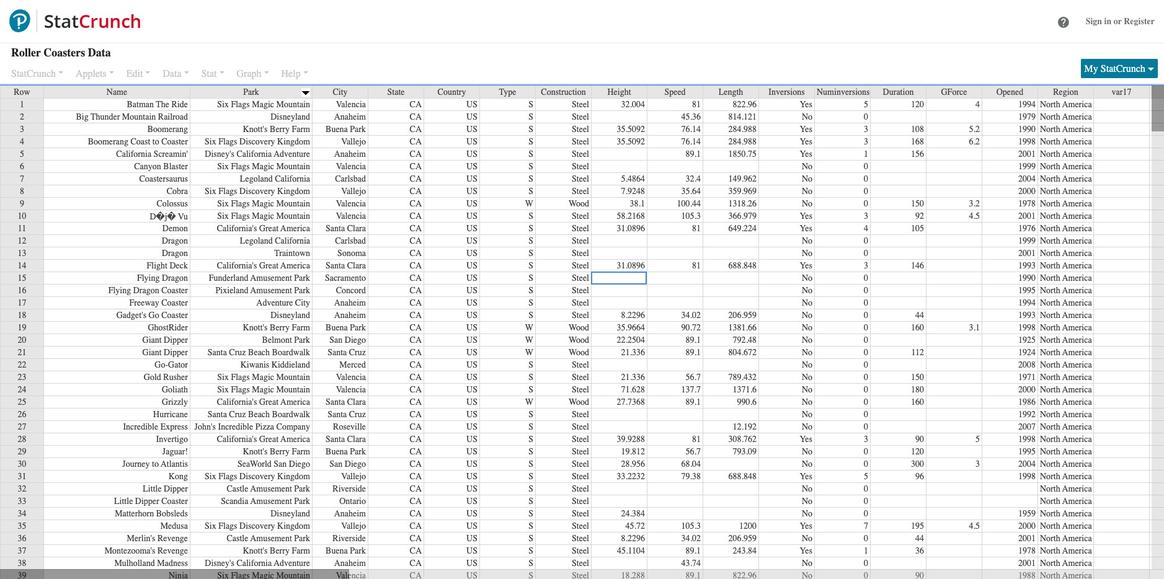 Task type: describe. For each thing, give the bounding box(es) containing it.
4.5 for 2001 north america
[[969, 211, 980, 222]]

d�j�
[[150, 211, 176, 222]]

speed
[[665, 87, 686, 97]]

2 horizontal spatial 4
[[976, 99, 980, 110]]

16
[[18, 285, 26, 296]]

300
[[911, 459, 925, 470]]

disney's for mulholland madness
[[205, 558, 234, 569]]

us for 11
[[467, 223, 478, 234]]

30
[[18, 459, 26, 470]]

gadget's go coaster
[[116, 310, 188, 321]]

san for park
[[330, 335, 343, 346]]

montezooma's
[[105, 546, 155, 557]]

state
[[387, 87, 405, 97]]

1925
[[1019, 335, 1036, 346]]

2 vertical spatial 4
[[864, 223, 869, 234]]

sign
[[1086, 16, 1103, 26]]

vallejo for medusa
[[341, 521, 366, 532]]

ca for 24
[[410, 385, 422, 395]]

batman the ride
[[127, 99, 188, 110]]

sign in or register banner
[[0, 0, 1165, 44]]

beach for hurricane
[[248, 410, 270, 420]]

america for 34
[[1063, 509, 1092, 519]]

amusement for little dipper
[[250, 484, 292, 495]]

var17
[[1112, 87, 1132, 97]]

92
[[916, 211, 925, 222]]

pizza
[[255, 422, 274, 432]]

six for kong
[[205, 472, 216, 482]]

california screamin'
[[116, 149, 188, 159]]

168
[[911, 137, 925, 147]]

steel for 8
[[572, 186, 589, 197]]

3 2001 from the top
[[1019, 248, 1036, 259]]

2004 north america for 32.4
[[1019, 174, 1092, 184]]

north for 19
[[1041, 323, 1061, 333]]

160 for 1998
[[911, 323, 925, 333]]

scandia amusement park
[[221, 496, 310, 507]]

six for medusa
[[205, 521, 216, 532]]

s for 38
[[529, 558, 534, 569]]

2 1990 from the top
[[1019, 273, 1036, 284]]

construction
[[541, 87, 586, 97]]

1994 for 5
[[1019, 99, 1036, 110]]

39.9288
[[617, 434, 645, 445]]

sacramento
[[325, 273, 366, 284]]

ca for 38
[[410, 558, 422, 569]]

3.2
[[969, 199, 980, 209]]

valencia for the
[[336, 99, 366, 110]]

s for 4
[[529, 137, 534, 147]]

cruz up john's incredible pizza company
[[229, 410, 246, 420]]

1 vertical spatial adventure
[[256, 298, 293, 308]]

5 2001 from the top
[[1019, 558, 1036, 569]]

8.2296 for anaheim
[[621, 310, 645, 321]]

my
[[1085, 63, 1099, 74]]

1992
[[1019, 410, 1036, 420]]

56.7 for 793.09
[[686, 447, 701, 457]]

112
[[912, 347, 925, 358]]

us for 3
[[467, 124, 478, 135]]

0 for 23
[[864, 372, 869, 383]]

flight deck
[[147, 261, 188, 271]]

cruz up merced
[[349, 347, 366, 358]]

45.1104
[[617, 546, 645, 557]]

1979 north america
[[1019, 112, 1092, 122]]

kiddieland
[[272, 360, 310, 370]]

3 disneyland from the top
[[271, 509, 310, 519]]

flags for cobra
[[219, 186, 237, 197]]

28.956
[[621, 459, 645, 470]]

north for 24
[[1041, 385, 1061, 395]]

22.2504
[[617, 335, 645, 346]]

my statcrunch ▾
[[1085, 63, 1155, 74]]

flight
[[147, 261, 168, 271]]

1318.26
[[729, 199, 757, 209]]

us for 12
[[467, 236, 478, 246]]

5 2001 north america from the top
[[1019, 558, 1092, 569]]

s for 8
[[529, 186, 534, 197]]

mountain for batman the ride
[[276, 99, 310, 110]]

kingdom for medusa
[[277, 521, 310, 532]]

3 valencia from the top
[[336, 199, 366, 209]]

19.812
[[621, 447, 645, 457]]

105.3 for 1200
[[682, 521, 701, 532]]

merlin's
[[127, 534, 155, 544]]

366.979
[[729, 211, 757, 222]]

3 right the '300' at right bottom
[[976, 459, 980, 470]]

1995 north america for buena park
[[1019, 447, 1092, 457]]

steel for 15
[[572, 273, 589, 284]]

150 for 1978
[[911, 199, 925, 209]]

35.64
[[682, 186, 701, 197]]

america for 25
[[1063, 397, 1092, 408]]

105.3 for 366.979
[[682, 211, 701, 222]]

six flags discovery kingdom for medusa
[[205, 521, 310, 532]]

2 to from the top
[[152, 459, 159, 470]]

america for 7
[[1063, 174, 1092, 184]]

no for 23
[[802, 372, 813, 383]]

dragon up freeway
[[133, 285, 159, 296]]

7.9248
[[621, 186, 645, 197]]

0 vertical spatial 7
[[20, 174, 24, 184]]

mulholland madness
[[114, 558, 188, 569]]

farm for montezooma's revenge
[[292, 546, 310, 557]]

yes for 105
[[800, 223, 813, 234]]

steel for 24
[[572, 385, 589, 395]]

hurricane
[[153, 410, 188, 420]]

duration
[[883, 87, 914, 97]]

8 0 from the top
[[864, 273, 869, 284]]

w for 38.1
[[525, 199, 534, 209]]

us for 14
[[467, 261, 478, 271]]

160 for 1986
[[911, 397, 925, 408]]

15 north from the top
[[1041, 273, 1061, 284]]

3 coaster from the top
[[161, 298, 188, 308]]

vallejo for boomerang coast to coaster
[[341, 137, 366, 147]]

1978 for 36
[[1019, 546, 1036, 557]]

north for 28
[[1041, 434, 1061, 445]]

108
[[911, 124, 925, 135]]

invertigo
[[156, 434, 188, 445]]

funderland
[[209, 273, 248, 284]]

bobsleds
[[156, 509, 188, 519]]

4 1998 from the top
[[1019, 472, 1036, 482]]

pixieland
[[216, 285, 248, 296]]

32.4
[[686, 174, 701, 184]]

58.2168
[[617, 211, 645, 222]]

789.432
[[729, 372, 757, 383]]

ca for 31
[[410, 472, 422, 482]]

1 to from the top
[[153, 137, 159, 147]]

us for 7
[[467, 174, 478, 184]]

Empty cell, Height, row 15 text field
[[591, 272, 647, 285]]

us for 28
[[467, 434, 478, 445]]

814.121
[[729, 112, 757, 122]]

ca for 7
[[410, 174, 422, 184]]

6 valencia from the top
[[336, 385, 366, 395]]

type
[[499, 87, 516, 97]]

yes for 195
[[800, 521, 813, 532]]

s for 22
[[529, 360, 534, 370]]

boomerang for boomerang coast to coaster
[[88, 137, 128, 147]]

dragon up deck
[[162, 248, 188, 259]]

little dipper coaster
[[114, 496, 188, 507]]

statcrunch
[[1101, 63, 1146, 74]]

156
[[911, 149, 925, 159]]

2 1990 north america from the top
[[1019, 273, 1092, 284]]

34.02 for riverside
[[682, 534, 701, 544]]

menu bar inside statcrunch top level menu menu bar
[[0, 62, 372, 83]]

13
[[18, 248, 26, 259]]

disney's for california screamin'
[[205, 149, 234, 159]]

america for 11
[[1063, 223, 1092, 234]]

ca for 10
[[410, 211, 422, 222]]

0 vertical spatial 1
[[20, 99, 24, 110]]

my statcrunch ▾ button
[[1081, 59, 1158, 78]]

29
[[18, 447, 26, 457]]

pixieland amusement park
[[216, 285, 310, 296]]

9
[[20, 199, 24, 209]]

1995 for buena park
[[1019, 447, 1036, 457]]

0 horizontal spatial 36
[[18, 534, 26, 544]]

3 down 2
[[20, 124, 24, 135]]

six for colossus
[[217, 199, 229, 209]]

register
[[1124, 16, 1155, 26]]

33.2232
[[617, 472, 645, 482]]

yes for 156
[[800, 149, 813, 159]]

express
[[160, 422, 188, 432]]

dipper for castle amusement park
[[164, 484, 188, 495]]

the
[[156, 99, 169, 110]]

1 2000 north america from the top
[[1019, 186, 1092, 197]]

1 2000 from the top
[[1019, 186, 1036, 197]]

1 horizontal spatial 36
[[916, 546, 925, 557]]

six for canyon blaster
[[217, 161, 229, 172]]

24.384
[[621, 509, 645, 519]]

no for 16
[[802, 285, 813, 296]]

mountain for gold rusher
[[276, 372, 310, 383]]

0 vertical spatial city
[[333, 87, 348, 97]]

dragon down the demon
[[162, 236, 188, 246]]

38
[[18, 558, 26, 569]]

s for 12
[[529, 236, 534, 246]]

5 left 96
[[864, 472, 869, 482]]

1971 north america
[[1019, 372, 1092, 383]]

8 no from the top
[[802, 273, 813, 284]]

go-
[[155, 360, 168, 370]]

riverside for little dipper
[[333, 484, 366, 495]]

no for 24
[[802, 385, 813, 395]]

1 incredible from the left
[[123, 422, 158, 432]]

us for 17
[[467, 298, 478, 308]]

33 north from the top
[[1041, 496, 1061, 507]]

revenge for montezooma's revenge
[[158, 546, 188, 557]]

4 1998 north america from the top
[[1019, 472, 1092, 482]]

0 for 13
[[864, 248, 869, 259]]

2 incredible from the left
[[218, 422, 253, 432]]

north for 1
[[1041, 99, 1061, 110]]

incredible express
[[123, 422, 188, 432]]

32 north from the top
[[1041, 484, 1061, 495]]

1 coaster from the top
[[161, 137, 188, 147]]

5 up 6
[[20, 149, 24, 159]]

27
[[18, 422, 26, 432]]

22
[[18, 360, 26, 370]]

us for 35
[[467, 521, 478, 532]]

1 vertical spatial city
[[295, 298, 310, 308]]

clara for grizzly
[[347, 397, 366, 408]]

149.962
[[729, 174, 757, 184]]

28
[[18, 434, 26, 445]]

journey
[[122, 459, 150, 470]]

3.1
[[969, 323, 980, 333]]

no for 21
[[802, 347, 813, 358]]

kong
[[169, 472, 188, 482]]

seaworld san diego
[[238, 459, 310, 470]]

steel for 29
[[572, 447, 589, 457]]

120 for 5
[[911, 99, 925, 110]]

18
[[18, 310, 26, 321]]

or
[[1114, 16, 1122, 26]]

magic for batman the ride
[[252, 99, 274, 110]]

1 1990 north america from the top
[[1019, 124, 1092, 135]]

santa cruz beach boardwalk for giant dipper
[[208, 347, 310, 358]]

carlsbad for dragon
[[335, 236, 366, 246]]

1 vertical spatial 4
[[20, 137, 24, 147]]

ca for 15
[[410, 273, 422, 284]]

region
[[1054, 87, 1079, 97]]

1976 north america
[[1019, 223, 1092, 234]]

belmont
[[262, 335, 292, 346]]

berry for jaguar!
[[270, 447, 290, 457]]

jaguar!
[[162, 447, 188, 457]]

name
[[107, 87, 127, 97]]

north for 16
[[1041, 285, 1061, 296]]

s for 26
[[529, 410, 534, 420]]

s for 37
[[529, 546, 534, 557]]



Task type: vqa. For each thing, say whether or not it's contained in the screenshot.


Task type: locate. For each thing, give the bounding box(es) containing it.
six flags magic mountain for d�j� vu
[[217, 211, 310, 222]]

81 for 688.848
[[692, 261, 701, 271]]

21 0 from the top
[[864, 447, 869, 457]]

go
[[149, 310, 159, 321]]

1 vertical spatial 2004
[[1019, 459, 1036, 470]]

1 revenge from the top
[[158, 534, 188, 544]]

city
[[333, 87, 348, 97], [295, 298, 310, 308]]

1 vertical spatial giant dipper
[[142, 347, 188, 358]]

2 4.5 from the top
[[969, 521, 980, 532]]

revenge up madness
[[158, 546, 188, 557]]

numinversions
[[817, 87, 870, 97]]

castle amusement park up scandia amusement park
[[227, 484, 310, 495]]

company
[[276, 422, 310, 432]]

0 vertical spatial 4
[[976, 99, 980, 110]]

belmont park
[[262, 335, 310, 346]]

us for 37
[[467, 546, 478, 557]]

2 giant dipper from the top
[[142, 347, 188, 358]]

100.44
[[677, 199, 701, 209]]

22 north from the top
[[1041, 360, 1061, 370]]

1 1993 from the top
[[1019, 261, 1036, 271]]

19 us from the top
[[467, 323, 478, 333]]

14 ca from the top
[[410, 261, 422, 271]]

2004 down 2007
[[1019, 459, 1036, 470]]

3 vallejo from the top
[[341, 472, 366, 482]]

0 vertical spatial 1995 north america
[[1019, 285, 1092, 296]]

11
[[18, 223, 26, 234]]

2 disneyland from the top
[[271, 310, 310, 321]]

2 1993 north america from the top
[[1019, 310, 1092, 321]]

3 for 108
[[864, 124, 869, 135]]

america for 13
[[1063, 248, 1092, 259]]

688.848 down 793.09
[[729, 472, 757, 482]]

santa clara up roseville
[[326, 397, 366, 408]]

32.004
[[621, 99, 645, 110]]

1 vertical spatial 206.959
[[729, 534, 757, 544]]

giant dipper down ghostrider
[[142, 335, 188, 346]]

north for 31
[[1041, 472, 1061, 482]]

0 vertical spatial santa cruz beach boardwalk
[[208, 347, 310, 358]]

12 0 from the top
[[864, 323, 869, 333]]

2004 north america up 1976 north america
[[1019, 174, 1092, 184]]

0 vertical spatial 35.5092
[[617, 124, 645, 135]]

90.72
[[682, 323, 701, 333]]

32 steel from the top
[[572, 546, 589, 557]]

4.5 for 2000 north america
[[969, 521, 980, 532]]

1 vertical spatial san diego
[[330, 459, 366, 470]]

ca for 22
[[410, 360, 422, 370]]

1 vertical spatial disneyland
[[271, 310, 310, 321]]

1993 north america down 1976 north america
[[1019, 261, 1092, 271]]

amusement for little dipper coaster
[[250, 496, 292, 507]]

1999 down 1979
[[1019, 161, 1036, 172]]

15 s from the top
[[529, 285, 534, 296]]

revenge for merlin's revenge
[[158, 534, 188, 544]]

incredible down hurricane
[[123, 422, 158, 432]]

1 0 from the top
[[864, 112, 869, 122]]

steel for 12
[[572, 236, 589, 246]]

little up "little dipper coaster"
[[143, 484, 162, 495]]

1 vertical spatial 1995 north america
[[1019, 447, 1092, 457]]

flying for flying dragon coaster
[[108, 285, 131, 296]]

beach up the pizza
[[248, 410, 270, 420]]

1 vallejo from the top
[[341, 137, 366, 147]]

150 for 1971
[[911, 372, 925, 383]]

us for 13
[[467, 248, 478, 259]]

1 vertical spatial santa cruz beach boardwalk
[[208, 410, 310, 420]]

legoland california
[[240, 174, 310, 184], [240, 236, 310, 246]]

kiwanis kiddieland
[[241, 360, 310, 370]]

great down the pizza
[[259, 434, 279, 445]]

27 steel from the top
[[572, 484, 589, 495]]

flying up flying dragon coaster
[[137, 273, 160, 284]]

5 down "numinversions"
[[864, 99, 869, 110]]

9 north from the top
[[1041, 199, 1061, 209]]

150 up 92
[[911, 199, 925, 209]]

0 for 12
[[864, 236, 869, 246]]

4 w from the top
[[525, 347, 534, 358]]

1998 north america up 1959 north america
[[1019, 472, 1092, 482]]

1994 north america up 1925 north america
[[1019, 298, 1092, 308]]

21.336 for steel
[[621, 372, 645, 383]]

120 for 0
[[911, 447, 925, 457]]

1 1994 from the top
[[1019, 99, 1036, 110]]

1 vertical spatial 2004 north america
[[1019, 459, 1092, 470]]

1 vertical spatial to
[[152, 459, 159, 470]]

76.14
[[682, 124, 701, 135], [682, 137, 701, 147]]

1 vertical spatial 1999 north america
[[1019, 236, 1092, 246]]

1 horizontal spatial 4
[[864, 223, 869, 234]]

3 2001 north america from the top
[[1019, 248, 1092, 259]]

0 vertical spatial little
[[143, 484, 162, 495]]

anaheim for gadget's go coaster
[[334, 310, 366, 321]]

us
[[467, 99, 478, 110], [467, 112, 478, 122], [467, 124, 478, 135], [467, 137, 478, 147], [467, 149, 478, 159], [467, 161, 478, 172], [467, 174, 478, 184], [467, 186, 478, 197], [467, 199, 478, 209], [467, 211, 478, 222], [467, 223, 478, 234], [467, 236, 478, 246], [467, 248, 478, 259], [467, 261, 478, 271], [467, 273, 478, 284], [467, 285, 478, 296], [467, 298, 478, 308], [467, 310, 478, 321], [467, 323, 478, 333], [467, 335, 478, 346], [467, 347, 478, 358], [467, 360, 478, 370], [467, 372, 478, 383], [467, 385, 478, 395], [467, 397, 478, 408], [467, 410, 478, 420], [467, 422, 478, 432], [467, 434, 478, 445], [467, 447, 478, 457], [467, 459, 478, 470], [467, 472, 478, 482], [467, 484, 478, 495], [467, 496, 478, 507], [467, 509, 478, 519], [467, 521, 478, 532], [467, 534, 478, 544], [467, 546, 478, 557], [467, 558, 478, 569]]

berry for montezooma's revenge
[[270, 546, 290, 557]]

1998 up 1959 at bottom
[[1019, 472, 1036, 482]]

34.02 up "43.74"
[[682, 534, 701, 544]]

27.7368
[[617, 397, 645, 408]]

gold rusher
[[144, 372, 188, 383]]

1 vertical spatial 8.2296
[[621, 534, 645, 544]]

great for grizzly
[[259, 397, 279, 408]]

san diego down roseville
[[330, 459, 366, 470]]

25 steel from the top
[[572, 459, 589, 470]]

195
[[911, 521, 925, 532]]

flying dragon
[[137, 273, 188, 284]]

amusement down funderland amusement park
[[250, 285, 292, 296]]

2008 north america
[[1019, 360, 1092, 370]]

688.848 down 649.224
[[729, 261, 757, 271]]

grizzly
[[162, 397, 188, 408]]

1995 for concord
[[1019, 285, 1036, 296]]

1 california's great america from the top
[[217, 223, 310, 234]]

kingdom
[[277, 137, 310, 147], [277, 186, 310, 197], [277, 472, 310, 482], [277, 521, 310, 532]]

0 vertical spatial giant dipper
[[142, 335, 188, 346]]

1999 down 1976
[[1019, 236, 1036, 246]]

ghostrider
[[148, 323, 188, 333]]

0 vertical spatial 1999
[[1019, 161, 1036, 172]]

buena park
[[326, 124, 366, 135], [326, 323, 366, 333], [326, 447, 366, 457], [326, 546, 366, 557]]

27 0 from the top
[[864, 558, 869, 569]]

ride
[[172, 99, 188, 110]]

flags for goliath
[[231, 385, 250, 395]]

0 vertical spatial flying
[[137, 273, 160, 284]]

six flags magic mountain
[[217, 99, 310, 110], [217, 161, 310, 172], [217, 199, 310, 209], [217, 211, 310, 222], [217, 372, 310, 383], [217, 385, 310, 395]]

1 vertical spatial boomerang
[[88, 137, 128, 147]]

0 for 36
[[864, 534, 869, 544]]

magic for d�j� vu
[[252, 211, 274, 222]]

steel for 33
[[572, 496, 589, 507]]

california's great america down the pizza
[[217, 434, 310, 445]]

1 vertical spatial 31.0896
[[617, 261, 645, 271]]

0 vertical spatial disney's california adventure
[[205, 149, 310, 159]]

1 21.336 from the top
[[621, 347, 645, 358]]

six flags magic mountain for canyon blaster
[[217, 161, 310, 172]]

3 north from the top
[[1041, 124, 1061, 135]]

30 ca from the top
[[410, 459, 422, 470]]

inversions
[[769, 87, 805, 97]]

0 vertical spatial 1994 north america
[[1019, 99, 1092, 110]]

36 up 37
[[18, 534, 26, 544]]

1998 up 1925
[[1019, 323, 1036, 333]]

2000 for 180
[[1019, 385, 1036, 395]]

valencia for rusher
[[336, 372, 366, 383]]

us for 27
[[467, 422, 478, 432]]

1 vertical spatial castle amusement park
[[227, 534, 310, 544]]

7 no from the top
[[802, 248, 813, 259]]

1 giant from the top
[[142, 335, 162, 346]]

1995 up 1925
[[1019, 285, 1036, 296]]

length
[[719, 87, 744, 97]]

2 beach from the top
[[248, 410, 270, 420]]

2 284.988 from the top
[[729, 137, 757, 147]]

180
[[911, 385, 925, 395]]

3 left 168
[[864, 137, 869, 147]]

america for 35
[[1063, 521, 1092, 532]]

1
[[20, 99, 24, 110], [864, 149, 869, 159], [864, 546, 869, 557]]

12
[[18, 236, 26, 246]]

3
[[20, 124, 24, 135], [864, 124, 869, 135], [864, 137, 869, 147], [864, 211, 869, 222], [864, 261, 869, 271], [864, 434, 869, 445], [976, 459, 980, 470]]

america for 12
[[1063, 236, 1092, 246]]

california
[[116, 149, 151, 159], [237, 149, 272, 159], [275, 174, 310, 184], [275, 236, 310, 246], [237, 558, 272, 569]]

buena park for ghostrider
[[326, 323, 366, 333]]

1 vertical spatial 44
[[916, 534, 925, 544]]

santa clara for demon
[[326, 223, 366, 234]]

coaster down "flying dragon"
[[161, 285, 188, 296]]

0 vertical spatial 1990
[[1019, 124, 1036, 135]]

34
[[18, 509, 26, 519]]

4 down 2
[[20, 137, 24, 147]]

4 left 105
[[864, 223, 869, 234]]

2 giant from the top
[[142, 347, 162, 358]]

1 vertical spatial flying
[[108, 285, 131, 296]]

coaster up the screamin'
[[161, 137, 188, 147]]

31
[[18, 472, 26, 482]]

concord
[[336, 285, 366, 296]]

14 steel from the top
[[572, 273, 589, 284]]

1 vertical spatial 2000
[[1019, 385, 1036, 395]]

10
[[18, 211, 26, 222]]

no for 33
[[802, 496, 813, 507]]

1 vertical spatial 160
[[911, 397, 925, 408]]

anaheim for california screamin'
[[334, 149, 366, 159]]

san down roseville
[[330, 459, 343, 470]]

3 clara from the top
[[347, 397, 366, 408]]

0 vertical spatial carlsbad
[[335, 174, 366, 184]]

1 castle amusement park from the top
[[227, 484, 310, 495]]

diego up ontario
[[345, 459, 366, 470]]

steel for 30
[[572, 459, 589, 470]]

15 steel from the top
[[572, 285, 589, 296]]

cobra
[[167, 186, 188, 197]]

14 0 from the top
[[864, 347, 869, 358]]

1 vertical spatial legoland california
[[240, 236, 310, 246]]

0 vertical spatial 120
[[911, 99, 925, 110]]

1 horizontal spatial boomerang
[[147, 124, 188, 135]]

ca for 37
[[410, 546, 422, 557]]

america for 37
[[1063, 546, 1092, 557]]

1 knott's from the top
[[243, 124, 268, 135]]

us for 10
[[467, 211, 478, 222]]

3 us from the top
[[467, 124, 478, 135]]

1 vertical spatial castle
[[227, 534, 248, 544]]

santa clara down roseville
[[326, 434, 366, 445]]

great up funderland amusement park
[[259, 261, 279, 271]]

120 up the '300' at right bottom
[[911, 447, 925, 457]]

23 us from the top
[[467, 372, 478, 383]]

0 vertical spatial boomerang
[[147, 124, 188, 135]]

3 left 92
[[864, 211, 869, 222]]

1971
[[1019, 372, 1036, 383]]

disneyland for mountain
[[271, 112, 310, 122]]

california's for invertigo
[[217, 434, 257, 445]]

2 1995 north america from the top
[[1019, 447, 1092, 457]]

north for 4
[[1041, 137, 1061, 147]]

21
[[18, 347, 26, 358]]

81 for 822.96
[[692, 99, 701, 110]]

deck
[[170, 261, 188, 271]]

dipper up matterhorn bobsleds
[[135, 496, 159, 507]]

0 for 22
[[864, 360, 869, 370]]

1 vertical spatial 1994
[[1019, 298, 1036, 308]]

0 vertical spatial san diego
[[330, 335, 366, 346]]

ca for 14
[[410, 261, 422, 271]]

1 89.1 from the top
[[686, 149, 701, 159]]

0 vertical spatial 1994
[[1019, 99, 1036, 110]]

0 vertical spatial 2000 north america
[[1019, 186, 1092, 197]]

2 w from the top
[[525, 323, 534, 333]]

17 s from the top
[[529, 310, 534, 321]]

kingdom for boomerang coast to coaster
[[277, 137, 310, 147]]

my statcrunch ▾ main content
[[0, 43, 1165, 580]]

1 vertical spatial 150
[[911, 372, 925, 383]]

24
[[18, 385, 26, 395]]

knott's for jaguar!
[[243, 447, 268, 457]]

cruz
[[229, 347, 246, 358], [349, 347, 366, 358], [229, 410, 246, 420], [349, 410, 366, 420]]

2 1998 north america from the top
[[1019, 323, 1092, 333]]

4 knott's from the top
[[243, 546, 268, 557]]

cruz up kiwanis
[[229, 347, 246, 358]]

cruz up roseville
[[349, 410, 366, 420]]

six flags magic mountain for goliath
[[217, 385, 310, 395]]

1994 up 1925
[[1019, 298, 1036, 308]]

diego
[[345, 335, 366, 346], [289, 459, 310, 470], [345, 459, 366, 470]]

34 us from the top
[[467, 509, 478, 519]]

little dipper
[[143, 484, 188, 495]]

5 w from the top
[[525, 397, 534, 408]]

2 berry from the top
[[270, 323, 290, 333]]

1 vertical spatial 36
[[916, 546, 925, 557]]

1 vertical spatial 120
[[911, 447, 925, 457]]

1 vertical spatial 34.02
[[682, 534, 701, 544]]

1995 down 2007
[[1019, 447, 1036, 457]]

1994 up 1979
[[1019, 99, 1036, 110]]

coaster for flying dragon coaster
[[161, 285, 188, 296]]

5 ca from the top
[[410, 149, 422, 159]]

santa for giant dipper
[[328, 347, 347, 358]]

2 castle from the top
[[227, 534, 248, 544]]

37
[[18, 546, 26, 557]]

matterhorn bobsleds
[[115, 509, 188, 519]]

s for 14
[[529, 261, 534, 271]]

1 vertical spatial north america
[[1041, 496, 1092, 507]]

0 vertical spatial legoland california
[[240, 174, 310, 184]]

3 left 146
[[864, 261, 869, 271]]

2 ca from the top
[[410, 112, 422, 122]]

mountain for goliath
[[276, 385, 310, 395]]

america for 24
[[1063, 385, 1092, 395]]

0 vertical spatial 1995
[[1019, 285, 1036, 296]]

2 2001 from the top
[[1019, 211, 1036, 222]]

amusement
[[250, 273, 292, 284], [250, 285, 292, 296], [250, 484, 292, 495], [250, 496, 292, 507], [250, 534, 292, 544]]

2 1978 from the top
[[1019, 546, 1036, 557]]

1 horizontal spatial 7
[[864, 521, 869, 532]]

1 vertical spatial 1999
[[1019, 236, 1036, 246]]

0 vertical spatial adventure
[[274, 149, 310, 159]]

1993 north america up 1925 north america
[[1019, 310, 1092, 321]]

89.1
[[686, 149, 701, 159], [686, 335, 701, 346], [686, 347, 701, 358], [686, 397, 701, 408], [686, 546, 701, 557]]

amusement up pixieland amusement park
[[250, 273, 292, 284]]

1998 north america
[[1019, 137, 1092, 147], [1019, 323, 1092, 333], [1019, 434, 1092, 445], [1019, 472, 1092, 482]]

1978 up 1976
[[1019, 199, 1036, 209]]

1 8.2296 from the top
[[621, 310, 645, 321]]

18 s from the top
[[529, 360, 534, 370]]

1995 north america up 1925 north america
[[1019, 285, 1092, 296]]

1 1990 from the top
[[1019, 124, 1036, 135]]

308.762
[[729, 434, 757, 445]]

4.5 right 195
[[969, 521, 980, 532]]

ca
[[410, 99, 422, 110], [410, 112, 422, 122], [410, 124, 422, 135], [410, 137, 422, 147], [410, 149, 422, 159], [410, 161, 422, 172], [410, 174, 422, 184], [410, 186, 422, 197], [410, 199, 422, 209], [410, 211, 422, 222], [410, 223, 422, 234], [410, 236, 422, 246], [410, 248, 422, 259], [410, 261, 422, 271], [410, 273, 422, 284], [410, 285, 422, 296], [410, 298, 422, 308], [410, 310, 422, 321], [410, 323, 422, 333], [410, 335, 422, 346], [410, 347, 422, 358], [410, 360, 422, 370], [410, 372, 422, 383], [410, 385, 422, 395], [410, 397, 422, 408], [410, 410, 422, 420], [410, 422, 422, 432], [410, 434, 422, 445], [410, 447, 422, 457], [410, 459, 422, 470], [410, 472, 422, 482], [410, 484, 422, 495], [410, 496, 422, 507], [410, 509, 422, 519], [410, 521, 422, 532], [410, 534, 422, 544], [410, 546, 422, 557], [410, 558, 422, 569]]

7 ca from the top
[[410, 174, 422, 184]]

1979
[[1019, 112, 1036, 122]]

0 horizontal spatial incredible
[[123, 422, 158, 432]]

no for 29
[[802, 447, 813, 457]]

8
[[20, 186, 24, 197]]

coaster up gadget's go coaster
[[161, 298, 188, 308]]

1978 down 1959 at bottom
[[1019, 546, 1036, 557]]

giant down ghostrider
[[142, 335, 162, 346]]

0 vertical spatial santa cruz
[[328, 347, 366, 358]]

0 vertical spatial 56.7
[[686, 372, 701, 383]]

38.1
[[630, 199, 645, 209]]

21.336 down "22.2504"
[[621, 347, 645, 358]]

s for 3
[[529, 124, 534, 135]]

castle up scandia at the bottom left
[[227, 484, 248, 495]]

4 discovery from the top
[[240, 521, 275, 532]]

16 s from the top
[[529, 298, 534, 308]]

2 vertical spatial 2000 north america
[[1019, 521, 1092, 532]]

2 vertical spatial adventure
[[274, 558, 310, 569]]

3 w from the top
[[525, 335, 534, 346]]

mulholland
[[114, 558, 155, 569]]

clara down roseville
[[347, 434, 366, 445]]

4 six flags discovery kingdom from the top
[[205, 521, 310, 532]]

1 vertical spatial 1993 north america
[[1019, 310, 1092, 321]]

1 buena park from the top
[[326, 124, 366, 135]]

2004 north america down 2007 north america
[[1019, 459, 1092, 470]]

0 horizontal spatial boomerang
[[88, 137, 128, 147]]

san up merced
[[330, 335, 343, 346]]

1 vertical spatial 1995
[[1019, 447, 1036, 457]]

1 vertical spatial 76.14
[[682, 137, 701, 147]]

44 down 195
[[916, 534, 925, 544]]

0 vertical spatial boardwalk
[[272, 347, 310, 358]]

us for 5
[[467, 149, 478, 159]]

25
[[18, 397, 26, 408]]

1 north from the top
[[1041, 99, 1061, 110]]

mountain
[[276, 99, 310, 110], [122, 112, 156, 122], [276, 161, 310, 172], [276, 199, 310, 209], [276, 211, 310, 222], [276, 372, 310, 383], [276, 385, 310, 395]]

ca for 4
[[410, 137, 422, 147]]

1 vertical spatial 1990 north america
[[1019, 273, 1092, 284]]

284.988
[[729, 124, 757, 135], [729, 137, 757, 147]]

32 ca from the top
[[410, 484, 422, 495]]

1 horizontal spatial flying
[[137, 273, 160, 284]]

statcrunch top level menu menu bar
[[0, 59, 1165, 83]]

gforce
[[942, 87, 968, 97]]

america for 16
[[1063, 285, 1092, 296]]

1 105.3 from the top
[[682, 211, 701, 222]]

2000 north america down 1959 north america
[[1019, 521, 1092, 532]]

96
[[916, 472, 925, 482]]

38 ca from the top
[[410, 558, 422, 569]]

5 right "90"
[[976, 434, 980, 445]]

0 horizontal spatial city
[[295, 298, 310, 308]]

santa clara up sonoma
[[326, 223, 366, 234]]

castle amusement park down scandia amusement park
[[227, 534, 310, 544]]

688.848 for 79.38
[[729, 472, 757, 482]]

2 206.959 from the top
[[729, 534, 757, 544]]

1999 for valencia
[[1019, 161, 1036, 172]]

us for 25
[[467, 397, 478, 408]]

ca for 6
[[410, 161, 422, 172]]

ca for 33
[[410, 496, 422, 507]]

43.74
[[682, 558, 701, 569]]

s for 33
[[529, 496, 534, 507]]

1 vertical spatial giant
[[142, 347, 162, 358]]

3 for 90
[[864, 434, 869, 445]]

santa cruz for giant dipper
[[328, 347, 366, 358]]

valencia for vu
[[336, 211, 366, 222]]

riverside up ontario
[[333, 484, 366, 495]]

1994 north america
[[1019, 99, 1092, 110], [1019, 298, 1092, 308]]

0 vertical spatial 2004
[[1019, 174, 1036, 184]]

20 s from the top
[[529, 385, 534, 395]]

flags for medusa
[[219, 521, 237, 532]]

3 for 146
[[864, 261, 869, 271]]

1 vertical spatial disney's california adventure
[[205, 558, 310, 569]]

0 vertical spatial 76.14
[[682, 124, 701, 135]]

2 legoland from the top
[[240, 236, 273, 246]]

riverside for merlin's revenge
[[333, 534, 366, 544]]

santa clara for invertigo
[[326, 434, 366, 445]]

23 no from the top
[[802, 484, 813, 495]]

1 vertical spatial 1978
[[1019, 546, 1036, 557]]

22 us from the top
[[467, 360, 478, 370]]

1 vertical spatial 1993
[[1019, 310, 1036, 321]]

north for 22
[[1041, 360, 1061, 370]]

california's great america up the pizza
[[217, 397, 310, 408]]

1998 north america down 1979 north america
[[1019, 137, 1092, 147]]

0 vertical spatial 34.02
[[682, 310, 701, 321]]

2000 north america
[[1019, 186, 1092, 197], [1019, 385, 1092, 395], [1019, 521, 1092, 532]]

0 vertical spatial castle amusement park
[[227, 484, 310, 495]]

kiwanis
[[241, 360, 269, 370]]

san right seaworld
[[274, 459, 287, 470]]

ca for 23
[[410, 372, 422, 383]]

1998 down 1979
[[1019, 137, 1036, 147]]

0 vertical spatial 688.848
[[729, 261, 757, 271]]

1 magic from the top
[[252, 99, 274, 110]]

2000 for 195
[[1019, 521, 1036, 532]]

2 56.7 from the top
[[686, 447, 701, 457]]

0 vertical spatial riverside
[[333, 484, 366, 495]]

6.2
[[969, 137, 980, 147]]

0 vertical spatial 160
[[911, 323, 925, 333]]

0 vertical spatial 1999 north america
[[1019, 161, 1092, 172]]

1 vertical spatial santa cruz
[[328, 410, 366, 420]]

2 knott's berry farm from the top
[[243, 323, 310, 333]]

discovery
[[240, 137, 275, 147], [240, 186, 275, 197], [240, 472, 275, 482], [240, 521, 275, 532]]

19
[[18, 323, 26, 333]]

steel for 1
[[572, 99, 589, 110]]

ca for 5
[[410, 149, 422, 159]]

knott's berry farm for ghostrider
[[243, 323, 310, 333]]

dipper down ghostrider
[[164, 335, 188, 346]]

funderland amusement park
[[209, 273, 310, 284]]

1 horizontal spatial city
[[333, 87, 348, 97]]

revenge down the medusa
[[158, 534, 188, 544]]

legoland for dragon
[[240, 236, 273, 246]]

0 vertical spatial 1990 north america
[[1019, 124, 1092, 135]]

montezooma's revenge
[[105, 546, 188, 557]]

150 up 180
[[911, 372, 925, 383]]

0 vertical spatial 31.0896
[[617, 223, 645, 234]]

14 north from the top
[[1041, 261, 1061, 271]]

2 legoland california from the top
[[240, 236, 310, 246]]

2 vertical spatial disneyland
[[271, 509, 310, 519]]

incredible left the pizza
[[218, 422, 253, 432]]

coast
[[131, 137, 150, 147]]

5 wood from the top
[[569, 397, 589, 408]]

santa cruz beach boardwalk up the pizza
[[208, 410, 310, 420]]

2 magic from the top
[[252, 161, 274, 172]]

12.192
[[733, 422, 757, 432]]

farm for ghostrider
[[292, 323, 310, 333]]

1 vertical spatial little
[[114, 496, 133, 507]]

city left state
[[333, 87, 348, 97]]

santa cruz beach boardwalk up kiwanis
[[208, 347, 310, 358]]

steel for 13
[[572, 248, 589, 259]]

0 vertical spatial 8.2296
[[621, 310, 645, 321]]

160
[[911, 323, 925, 333], [911, 397, 925, 408]]

0 vertical spatial disneyland
[[271, 112, 310, 122]]

0 vertical spatial disney's
[[205, 149, 234, 159]]

21.336 up 71.628 at the right
[[621, 372, 645, 383]]

2 us from the top
[[467, 112, 478, 122]]

ca for 2
[[410, 112, 422, 122]]

1924 north america
[[1019, 347, 1092, 358]]

990.6
[[737, 397, 757, 408]]

34.02 up 90.72
[[682, 310, 701, 321]]

0 vertical spatial legoland
[[240, 174, 273, 184]]

56.7 for 789.432
[[686, 372, 701, 383]]

5 amusement from the top
[[250, 534, 292, 544]]

clara up sonoma
[[347, 223, 366, 234]]

giant dipper up go-
[[142, 347, 188, 358]]

1 vertical spatial 1990
[[1019, 273, 1036, 284]]

6 yes from the top
[[800, 223, 813, 234]]

1995 north america down 2007 north america
[[1019, 447, 1092, 457]]

1371.6
[[733, 385, 757, 395]]

0 vertical spatial 1993
[[1019, 261, 1036, 271]]

56.7 up 68.04
[[686, 447, 701, 457]]

284.988 down 814.121
[[729, 124, 757, 135]]

5 magic from the top
[[252, 372, 274, 383]]

flying for flying dragon
[[137, 273, 160, 284]]

ca for 36
[[410, 534, 422, 544]]

1993 up 1925
[[1019, 310, 1036, 321]]

1 vertical spatial boardwalk
[[272, 410, 310, 420]]

1 vertical spatial legoland
[[240, 236, 273, 246]]

8 s from the top
[[529, 186, 534, 197]]

4 six flags magic mountain from the top
[[217, 211, 310, 222]]

4 89.1 from the top
[[686, 397, 701, 408]]

santa for invertigo
[[326, 434, 345, 445]]

24 0 from the top
[[864, 496, 869, 507]]

23
[[18, 372, 26, 383]]

0 vertical spatial 1978
[[1019, 199, 1036, 209]]

79.38
[[682, 472, 701, 482]]

1978 north america down 1959 north america
[[1019, 546, 1092, 557]]

0 vertical spatial 105.3
[[682, 211, 701, 222]]

1976
[[1019, 223, 1036, 234]]

s for 5
[[529, 149, 534, 159]]

8.2296
[[621, 310, 645, 321], [621, 534, 645, 544]]

1986
[[1019, 397, 1036, 408]]

5 anaheim from the top
[[334, 509, 366, 519]]

1 yes from the top
[[800, 99, 813, 110]]

s for 13
[[529, 248, 534, 259]]

1 vertical spatial 1978 north america
[[1019, 546, 1092, 557]]

no for 34
[[802, 509, 813, 519]]

us for 6
[[467, 161, 478, 172]]

35 ca from the top
[[410, 521, 422, 532]]

demon
[[162, 223, 188, 234]]

diego down company
[[289, 459, 310, 470]]

2001 north america for 156
[[1019, 149, 1092, 159]]

Data set title: click to edit text field
[[11, 44, 152, 61]]

1959 north america
[[1019, 509, 1092, 519]]

dipper down kong at left
[[164, 484, 188, 495]]

1200
[[740, 521, 757, 532]]

1 4.5 from the top
[[969, 211, 980, 222]]

1 vertical spatial 688.848
[[729, 472, 757, 482]]

disney's california adventure
[[205, 149, 310, 159], [205, 558, 310, 569]]

45.72
[[626, 521, 645, 532]]

160 down 180
[[911, 397, 925, 408]]

ca for 1
[[410, 99, 422, 110]]

1998 north america down 2007 north america
[[1019, 434, 1092, 445]]

160 up 112
[[911, 323, 925, 333]]

1990 down 1979
[[1019, 124, 1036, 135]]

89.1 for 990.6
[[686, 397, 701, 408]]

20 no from the top
[[802, 422, 813, 432]]

0 vertical spatial giant
[[142, 335, 162, 346]]

1 2004 from the top
[[1019, 174, 1036, 184]]

buena park for boomerang
[[326, 124, 366, 135]]

8 us from the top
[[467, 186, 478, 197]]

19 0 from the top
[[864, 410, 869, 420]]

2001 north america
[[1019, 149, 1092, 159], [1019, 211, 1092, 222], [1019, 248, 1092, 259], [1019, 534, 1092, 544], [1019, 558, 1092, 569]]

1995
[[1019, 285, 1036, 296], [1019, 447, 1036, 457]]

1998 north america for 3.1
[[1019, 323, 1092, 333]]

2 8.2296 from the top
[[621, 534, 645, 544]]

dragon down deck
[[162, 273, 188, 284]]

atlantis
[[161, 459, 188, 470]]

7 s from the top
[[529, 174, 534, 184]]

city up belmont park
[[295, 298, 310, 308]]

2004 up 1976
[[1019, 174, 1036, 184]]

2 2001 north america from the top
[[1019, 211, 1092, 222]]

santa cruz up roseville
[[328, 410, 366, 420]]

1998 down 2007
[[1019, 434, 1036, 445]]

0 horizontal spatial little
[[114, 496, 133, 507]]

menu bar
[[0, 62, 372, 83]]



